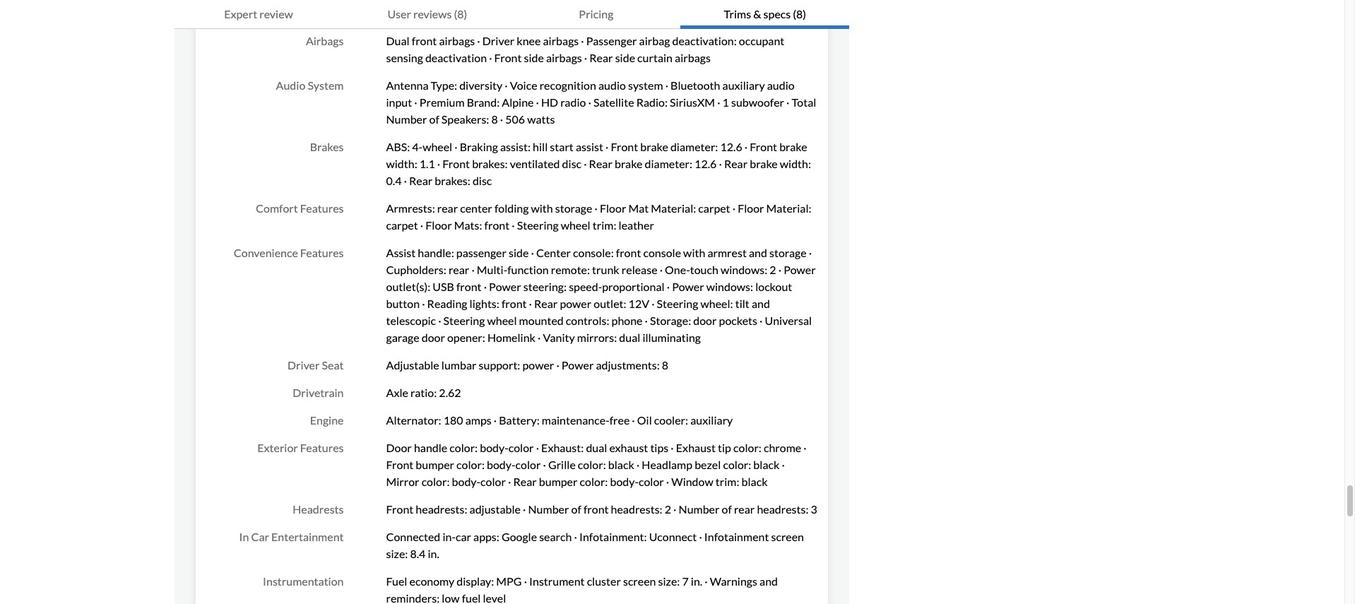 Task type: locate. For each thing, give the bounding box(es) containing it.
0 vertical spatial wheel
[[423, 140, 452, 153]]

exterior features
[[257, 441, 344, 454]]

with
[[531, 201, 553, 215], [683, 246, 705, 259]]

carpet up armrest
[[698, 201, 730, 215]]

steering up opener: in the left bottom of the page
[[443, 314, 485, 327]]

and inside fuel economy display: mpg · instrument cluster screen size: 7 in. · warnings and reminders: low fuel level
[[760, 574, 778, 588]]

rear up "infotainment" at the bottom right of the page
[[734, 502, 755, 516]]

2 up uconnect
[[665, 502, 671, 516]]

0 vertical spatial 8
[[491, 112, 498, 126]]

of
[[429, 112, 439, 126], [571, 502, 581, 516], [722, 502, 732, 516]]

power
[[560, 297, 591, 310], [522, 358, 554, 372]]

audio up subwoofer
[[767, 78, 795, 92]]

0 horizontal spatial width:
[[386, 157, 417, 170]]

0 vertical spatial storage
[[555, 201, 592, 215]]

2.62
[[439, 386, 461, 399]]

2 vertical spatial and
[[760, 574, 778, 588]]

0 horizontal spatial bumper
[[416, 458, 454, 471]]

power up lockout
[[784, 263, 816, 276]]

0 horizontal spatial dual
[[586, 441, 607, 454]]

0 vertical spatial windows:
[[721, 263, 767, 276]]

brakes: down braking
[[472, 157, 508, 170]]

screen inside fuel economy display: mpg · instrument cluster screen size: 7 in. · warnings and reminders: low fuel level
[[623, 574, 656, 588]]

adjustable
[[469, 502, 521, 516]]

search
[[539, 530, 572, 543]]

tip
[[718, 441, 731, 454]]

front down subwoofer
[[750, 140, 777, 153]]

passenger
[[456, 246, 507, 259]]

in. inside fuel economy display: mpg · instrument cluster screen size: 7 in. · warnings and reminders: low fuel level
[[691, 574, 702, 588]]

expert review tab
[[174, 0, 343, 29]]

front inside dual front airbags · driver knee airbags · passenger airbag deactivation: occupant sensing deactivation · front side airbags · rear side curtain airbags
[[494, 51, 522, 64]]

size:
[[386, 547, 408, 560], [658, 574, 680, 588]]

8.4
[[410, 547, 426, 560]]

506
[[505, 112, 525, 126]]

0 vertical spatial bumper
[[416, 458, 454, 471]]

rear up mats:
[[437, 201, 458, 215]]

0 vertical spatial steering
[[517, 218, 559, 232]]

8 down the illuminating
[[662, 358, 668, 372]]

power down one-
[[672, 280, 704, 293]]

0 vertical spatial carpet
[[698, 201, 730, 215]]

1 features from the top
[[300, 201, 344, 215]]

0 horizontal spatial 12.6
[[695, 157, 717, 170]]

mpg
[[496, 574, 522, 588]]

2 vertical spatial steering
[[443, 314, 485, 327]]

1 material: from the left
[[651, 201, 696, 215]]

bumper down grille
[[539, 475, 578, 488]]

trim: up the console:
[[593, 218, 616, 232]]

black
[[608, 458, 634, 471], [753, 458, 780, 471], [742, 475, 768, 488]]

abs: 4-wheel · braking assist: hill start assist · front brake diameter: 12.6 · front brake width: 1.1 · front brakes: ventilated disc · rear brake diameter: 12.6 · rear brake width: 0.4 · rear brakes: disc
[[386, 140, 811, 187]]

1 vertical spatial steering
[[657, 297, 698, 310]]

front down knee
[[494, 51, 522, 64]]

0 horizontal spatial audio
[[598, 78, 626, 92]]

1 vertical spatial wheel
[[561, 218, 590, 232]]

user reviews (8)
[[387, 7, 467, 20]]

2 horizontal spatial wheel
[[561, 218, 590, 232]]

exhaust
[[676, 441, 716, 454]]

8 inside antenna type: diversity · voice recognition audio system · bluetooth auxiliary audio input · premium brand: alpine · hd radio · satellite radio: siriusxm · 1 subwoofer · total number of speakers: 8 · 506 watts
[[491, 112, 498, 126]]

system
[[628, 78, 663, 92]]

2 conditioning from the left
[[697, 6, 758, 20]]

air
[[544, 6, 557, 20], [681, 6, 694, 20]]

system
[[308, 78, 344, 92]]

headrests: left 3
[[757, 502, 809, 516]]

0 horizontal spatial screen
[[623, 574, 656, 588]]

of up 'search'
[[571, 502, 581, 516]]

3
[[811, 502, 817, 516]]

rear inside 'door handle color: body-color · exhaust: dual exhaust tips · exhaust tip color: chrome · front bumper color: body-color · grille color: black · headlamp bezel color: black · mirror color: body-color · rear bumper color: body-color · window trim: black'
[[513, 475, 537, 488]]

features for comfort features
[[300, 201, 344, 215]]

1 vertical spatial brakes:
[[435, 174, 470, 187]]

0 vertical spatial rear
[[437, 201, 458, 215]]

1 vertical spatial bumper
[[539, 475, 578, 488]]

wheel up homelink
[[487, 314, 517, 327]]

side up function
[[509, 246, 529, 259]]

hill
[[533, 140, 548, 153]]

color: down amps
[[456, 458, 485, 471]]

1 horizontal spatial storage
[[769, 246, 807, 259]]

1 horizontal spatial size:
[[658, 574, 680, 588]]

1 audio from the left
[[598, 78, 626, 92]]

0 horizontal spatial 8
[[491, 112, 498, 126]]

auxiliary up subwoofer
[[722, 78, 765, 92]]

1 vertical spatial dual
[[386, 34, 410, 47]]

color: right tip
[[733, 441, 762, 454]]

tab list
[[174, 0, 849, 29]]

0 vertical spatial 12.6
[[720, 140, 742, 153]]

features down comfort features
[[300, 246, 344, 259]]

1 vertical spatial door
[[422, 331, 445, 344]]

exhaust:
[[541, 441, 584, 454]]

1 vertical spatial trim:
[[716, 475, 739, 488]]

in. right 8.4
[[428, 547, 439, 560]]

rear down steering:
[[534, 297, 558, 310]]

1 horizontal spatial material:
[[766, 201, 811, 215]]

storage up the console:
[[555, 201, 592, 215]]

1 vertical spatial 12.6
[[695, 157, 717, 170]]

power down speed-
[[560, 297, 591, 310]]

0 horizontal spatial steering
[[443, 314, 485, 327]]

1 horizontal spatial air
[[681, 6, 694, 20]]

rear up adjustable
[[513, 475, 537, 488]]

driver
[[482, 34, 514, 47], [288, 358, 320, 372]]

0 horizontal spatial of
[[429, 112, 439, 126]]

1 vertical spatial in.
[[691, 574, 702, 588]]

entertainment
[[271, 530, 344, 543]]

disc up center
[[473, 174, 492, 187]]

alpine
[[502, 95, 534, 109]]

trim:
[[593, 218, 616, 232], [716, 475, 739, 488]]

(8) right specs
[[793, 7, 806, 20]]

1 vertical spatial carpet
[[386, 218, 418, 232]]

handle
[[414, 441, 447, 454]]

premium
[[419, 95, 465, 109]]

1.1
[[419, 157, 435, 170]]

1 horizontal spatial with
[[683, 246, 705, 259]]

mounted
[[519, 314, 564, 327]]

door down telescopic
[[422, 331, 445, 344]]

floor up armrest
[[738, 201, 764, 215]]

1 horizontal spatial screen
[[771, 530, 804, 543]]

of down the premium
[[429, 112, 439, 126]]

rear up usb at the top of the page
[[449, 263, 469, 276]]

outlet(s):
[[386, 280, 430, 293]]

2 vertical spatial rear
[[734, 502, 755, 516]]

audio up satellite
[[598, 78, 626, 92]]

multi-
[[477, 263, 507, 276]]

rear down the assist at the top left of page
[[589, 157, 612, 170]]

one-
[[665, 263, 690, 276]]

1 horizontal spatial number
[[528, 502, 569, 516]]

and right warnings
[[760, 574, 778, 588]]

&
[[753, 7, 761, 20]]

wheel up 1.1
[[423, 140, 452, 153]]

remote:
[[551, 263, 590, 276]]

0 vertical spatial in.
[[428, 547, 439, 560]]

trim: inside the armrests: rear center folding with storage · floor mat material: carpet · floor material: carpet · floor mats: front · steering wheel trim: leather
[[593, 218, 616, 232]]

wheel inside abs: 4-wheel · braking assist: hill start assist · front brake diameter: 12.6 · front brake width: 1.1 · front brakes: ventilated disc · rear brake diameter: 12.6 · rear brake width: 0.4 · rear brakes: disc
[[423, 140, 452, 153]]

floor up handle:
[[425, 218, 452, 232]]

0 horizontal spatial trim:
[[593, 218, 616, 232]]

assist handle: passenger side · center console: front console with armrest and storage · cupholders: rear · multi-function remote: trunk release · one-touch windows: 2 · power outlet(s): usb front · power steering: speed-proportional · power windows: lockout button · reading lights: front · rear power outlet: 12v · steering wheel: tilt and telescopic · steering wheel mounted controls: phone · storage: door pockets · universal garage door opener: homelink · vanity mirrors: dual illuminating
[[386, 246, 816, 344]]

0 horizontal spatial air
[[544, 6, 557, 20]]

button
[[386, 297, 420, 310]]

and
[[749, 246, 767, 259], [752, 297, 770, 310], [760, 574, 778, 588]]

1 vertical spatial dual
[[586, 441, 607, 454]]

0 horizontal spatial material:
[[651, 201, 696, 215]]

1 width: from the left
[[386, 157, 417, 170]]

front up knee
[[517, 6, 542, 20]]

trims & specs (8) tab
[[681, 0, 849, 29]]

0 vertical spatial dual
[[619, 331, 640, 344]]

0 horizontal spatial door
[[422, 331, 445, 344]]

and right tilt
[[752, 297, 770, 310]]

front
[[517, 6, 542, 20], [654, 6, 679, 20], [412, 34, 437, 47], [484, 218, 510, 232], [616, 246, 641, 259], [456, 280, 482, 293], [502, 297, 527, 310], [583, 502, 609, 516]]

trim: down bezel
[[716, 475, 739, 488]]

2 headrests: from the left
[[611, 502, 662, 516]]

1 vertical spatial features
[[300, 246, 344, 259]]

door down the wheel:
[[693, 314, 717, 327]]

airbags down deactivation: in the top of the page
[[675, 51, 711, 64]]

front
[[494, 51, 522, 64], [611, 140, 638, 153], [750, 140, 777, 153], [442, 157, 470, 170], [386, 458, 414, 471], [386, 502, 414, 516]]

mats:
[[454, 218, 482, 232]]

exhaust
[[609, 441, 648, 454]]

0 horizontal spatial storage
[[555, 201, 592, 215]]

1 vertical spatial driver
[[288, 358, 320, 372]]

tab list containing expert review
[[174, 0, 849, 29]]

front up "sensing" at the left top
[[412, 34, 437, 47]]

wheel up the console:
[[561, 218, 590, 232]]

rear inside dual front airbags · driver knee airbags · passenger airbag deactivation: occupant sensing deactivation · front side airbags · rear side curtain airbags
[[589, 51, 613, 64]]

1 horizontal spatial wheel
[[487, 314, 517, 327]]

lumbar
[[441, 358, 476, 372]]

brake down subwoofer
[[750, 157, 778, 170]]

dual inside 'assist handle: passenger side · center console: front console with armrest and storage · cupholders: rear · multi-function remote: trunk release · one-touch windows: 2 · power outlet(s): usb front · power steering: speed-proportional · power windows: lockout button · reading lights: front · rear power outlet: 12v · steering wheel: tilt and telescopic · steering wheel mounted controls: phone · storage: door pockets · universal garage door opener: homelink · vanity mirrors: dual illuminating'
[[619, 331, 640, 344]]

1 horizontal spatial dual
[[619, 331, 640, 344]]

rear down the passenger
[[589, 51, 613, 64]]

1 horizontal spatial 2
[[770, 263, 776, 276]]

1 horizontal spatial audio
[[767, 78, 795, 92]]

0 vertical spatial and
[[749, 246, 767, 259]]

width: down abs:
[[386, 157, 417, 170]]

front down door
[[386, 458, 414, 471]]

front inside the armrests: rear center folding with storage · floor mat material: carpet · floor material: carpet · floor mats: front · steering wheel trim: leather
[[484, 218, 510, 232]]

features down 'engine'
[[300, 441, 344, 454]]

mirror
[[386, 475, 419, 488]]

floor left mat
[[600, 201, 626, 215]]

door
[[386, 441, 412, 454]]

1 horizontal spatial carpet
[[698, 201, 730, 215]]

1 vertical spatial screen
[[623, 574, 656, 588]]

1 vertical spatial storage
[[769, 246, 807, 259]]

ratio:
[[410, 386, 437, 399]]

windows: down armrest
[[721, 263, 767, 276]]

1
[[722, 95, 729, 109]]

steering up storage:
[[657, 297, 698, 310]]

with up touch
[[683, 246, 705, 259]]

1 horizontal spatial width:
[[780, 157, 811, 170]]

driver left seat at bottom left
[[288, 358, 320, 372]]

side down knee
[[524, 51, 544, 64]]

bezel
[[695, 458, 721, 471]]

12.6 down 1
[[720, 140, 742, 153]]

color:
[[450, 441, 478, 454], [733, 441, 762, 454], [456, 458, 485, 471], [578, 458, 606, 471], [723, 458, 751, 471], [422, 475, 450, 488], [580, 475, 608, 488]]

conditioning
[[559, 6, 621, 20], [697, 6, 758, 20]]

in. right 7
[[691, 574, 702, 588]]

windows: up tilt
[[706, 280, 753, 293]]

width:
[[386, 157, 417, 170], [780, 157, 811, 170]]

3 features from the top
[[300, 441, 344, 454]]

function
[[507, 263, 549, 276]]

0 vertical spatial auxiliary
[[722, 78, 765, 92]]

0 vertical spatial size:
[[386, 547, 408, 560]]

2 features from the top
[[300, 246, 344, 259]]

0 horizontal spatial headrests:
[[416, 502, 467, 516]]

1 horizontal spatial power
[[560, 297, 591, 310]]

1 vertical spatial auxiliary
[[690, 413, 733, 427]]

storage:
[[650, 314, 691, 327]]

features right 'comfort'
[[300, 201, 344, 215]]

color: down tip
[[723, 458, 751, 471]]

conditioning up the passenger
[[559, 6, 621, 20]]

air up deactivation: in the top of the page
[[681, 6, 694, 20]]

and right armrest
[[749, 246, 767, 259]]

1 vertical spatial diameter:
[[645, 157, 692, 170]]

screen inside connected in-car apps: google search · infotainment: uconnect · infotainment screen size: 8.4 in.
[[771, 530, 804, 543]]

headrests
[[293, 502, 344, 516]]

features
[[300, 201, 344, 215], [300, 246, 344, 259], [300, 441, 344, 454]]

trims
[[724, 7, 751, 20]]

0 horizontal spatial power
[[522, 358, 554, 372]]

dual inside 'door handle color: body-color · exhaust: dual exhaust tips · exhaust tip color: chrome · front bumper color: body-color · grille color: black · headlamp bezel color: black · mirror color: body-color · rear bumper color: body-color · window trim: black'
[[586, 441, 607, 454]]

0 vertical spatial dual
[[628, 6, 652, 20]]

size: left 7
[[658, 574, 680, 588]]

1 horizontal spatial driver
[[482, 34, 514, 47]]

screen right "infotainment" at the bottom right of the page
[[771, 530, 804, 543]]

1 vertical spatial with
[[683, 246, 705, 259]]

12.6 down siriusxm
[[695, 157, 717, 170]]

conditioning up deactivation: in the top of the page
[[697, 6, 758, 20]]

watts
[[527, 112, 555, 126]]

1 horizontal spatial (8)
[[793, 7, 806, 20]]

axle ratio: 2.62
[[386, 386, 461, 399]]

1 horizontal spatial headrests:
[[611, 502, 662, 516]]

features for exterior features
[[300, 441, 344, 454]]

body-
[[480, 441, 509, 454], [487, 458, 515, 471], [452, 475, 480, 488], [610, 475, 639, 488]]

1 horizontal spatial in.
[[691, 574, 702, 588]]

0 vertical spatial diameter:
[[670, 140, 718, 153]]

disc down "start"
[[562, 157, 582, 170]]

0 horizontal spatial 2
[[665, 502, 671, 516]]

audio
[[598, 78, 626, 92], [767, 78, 795, 92]]

1 horizontal spatial steering
[[517, 218, 559, 232]]

1 horizontal spatial 8
[[662, 358, 668, 372]]

number up 'search'
[[528, 502, 569, 516]]

rear inside 'assist handle: passenger side · center console: front console with armrest and storage · cupholders: rear · multi-function remote: trunk release · one-touch windows: 2 · power outlet(s): usb front · power steering: speed-proportional · power windows: lockout button · reading lights: front · rear power outlet: 12v · steering wheel: tilt and telescopic · steering wheel mounted controls: phone · storage: door pockets · universal garage door opener: homelink · vanity mirrors: dual illuminating'
[[534, 297, 558, 310]]

·
[[623, 6, 626, 20], [477, 34, 480, 47], [581, 34, 584, 47], [489, 51, 492, 64], [584, 51, 587, 64], [505, 78, 508, 92], [665, 78, 668, 92], [414, 95, 417, 109], [536, 95, 539, 109], [588, 95, 591, 109], [717, 95, 720, 109], [786, 95, 790, 109], [500, 112, 503, 126], [454, 140, 458, 153], [605, 140, 609, 153], [745, 140, 748, 153], [437, 157, 440, 170], [584, 157, 587, 170], [719, 157, 722, 170], [404, 174, 407, 187], [595, 201, 598, 215], [732, 201, 735, 215], [420, 218, 423, 232], [512, 218, 515, 232], [531, 246, 534, 259], [809, 246, 812, 259], [472, 263, 475, 276], [660, 263, 663, 276], [778, 263, 781, 276], [484, 280, 487, 293], [667, 280, 670, 293], [422, 297, 425, 310], [529, 297, 532, 310], [651, 297, 655, 310], [438, 314, 441, 327], [645, 314, 648, 327], [760, 314, 763, 327], [538, 331, 541, 344], [556, 358, 559, 372], [494, 413, 497, 427], [632, 413, 635, 427], [536, 441, 539, 454], [671, 441, 674, 454], [803, 441, 807, 454], [543, 458, 546, 471], [636, 458, 640, 471], [782, 458, 785, 471], [508, 475, 511, 488], [666, 475, 669, 488], [523, 502, 526, 516], [673, 502, 676, 516], [574, 530, 577, 543], [699, 530, 702, 543], [524, 574, 527, 588], [705, 574, 708, 588]]

1 vertical spatial power
[[522, 358, 554, 372]]

1 horizontal spatial door
[[693, 314, 717, 327]]

curtain
[[637, 51, 673, 64]]

2 up lockout
[[770, 263, 776, 276]]

0 horizontal spatial driver
[[288, 358, 320, 372]]

1 horizontal spatial trim:
[[716, 475, 739, 488]]

steering inside the armrests: rear center folding with storage · floor mat material: carpet · floor material: carpet · floor mats: front · steering wheel trim: leather
[[517, 218, 559, 232]]

1 vertical spatial rear
[[449, 263, 469, 276]]

in car entertainment
[[239, 530, 344, 543]]

1 conditioning from the left
[[559, 6, 621, 20]]

0 vertical spatial driver
[[482, 34, 514, 47]]

(8) right "reviews"
[[454, 7, 467, 20]]

0 horizontal spatial number
[[386, 112, 427, 126]]

0 horizontal spatial floor
[[425, 218, 452, 232]]

steering down folding
[[517, 218, 559, 232]]

expert review
[[224, 7, 293, 20]]

with right folding
[[531, 201, 553, 215]]

2 (8) from the left
[[793, 7, 806, 20]]

0 horizontal spatial with
[[531, 201, 553, 215]]

driver down control
[[482, 34, 514, 47]]

diameter: up mat
[[645, 157, 692, 170]]

rear
[[589, 51, 613, 64], [589, 157, 612, 170], [724, 157, 748, 170], [409, 174, 433, 187], [534, 297, 558, 310], [513, 475, 537, 488]]

brakes
[[310, 140, 344, 153]]

0 vertical spatial brakes:
[[472, 157, 508, 170]]

windows:
[[721, 263, 767, 276], [706, 280, 753, 293]]

dual down phone
[[619, 331, 640, 344]]

carpet
[[698, 201, 730, 215], [386, 218, 418, 232]]

center
[[460, 201, 492, 215]]

1 horizontal spatial conditioning
[[697, 6, 758, 20]]

3 headrests: from the left
[[757, 502, 809, 516]]

usb
[[433, 280, 454, 293]]

8 down brand:
[[491, 112, 498, 126]]

airbags up recognition
[[546, 51, 582, 64]]

infotainment:
[[579, 530, 647, 543]]

number down input
[[386, 112, 427, 126]]

airbags right knee
[[543, 34, 579, 47]]

1 vertical spatial and
[[752, 297, 770, 310]]

0 vertical spatial features
[[300, 201, 344, 215]]

air left pricing
[[544, 6, 557, 20]]

headlamp
[[642, 458, 692, 471]]

center
[[536, 246, 571, 259]]

carpet down armrests:
[[386, 218, 418, 232]]

fuel
[[386, 574, 407, 588]]

auxiliary inside antenna type: diversity · voice recognition audio system · bluetooth auxiliary audio input · premium brand: alpine · hd radio · satellite radio: siriusxm · 1 subwoofer · total number of speakers: 8 · 506 watts
[[722, 78, 765, 92]]



Task type: describe. For each thing, give the bounding box(es) containing it.
airbags up deactivation
[[439, 34, 475, 47]]

wheel inside 'assist handle: passenger side · center console: front console with armrest and storage · cupholders: rear · multi-function remote: trunk release · one-touch windows: 2 · power outlet(s): usb front · power steering: speed-proportional · power windows: lockout button · reading lights: front · rear power outlet: 12v · steering wheel: tilt and telescopic · steering wheel mounted controls: phone · storage: door pockets · universal garage door opener: homelink · vanity mirrors: dual illuminating'
[[487, 314, 517, 327]]

power down "vanity"
[[562, 358, 594, 372]]

of inside antenna type: diversity · voice recognition audio system · bluetooth auxiliary audio input · premium brand: alpine · hd radio · satellite radio: siriusxm · 1 subwoofer · total number of speakers: 8 · 506 watts
[[429, 112, 439, 126]]

dual front airbags · driver knee airbags · passenger airbag deactivation: occupant sensing deactivation · front side airbags · rear side curtain airbags
[[386, 34, 784, 64]]

support:
[[479, 358, 520, 372]]

0 horizontal spatial disc
[[473, 174, 492, 187]]

front right lights: at left
[[502, 297, 527, 310]]

pricing
[[579, 7, 613, 20]]

with inside the armrests: rear center folding with storage · floor mat material: carpet · floor material: carpet · floor mats: front · steering wheel trim: leather
[[531, 201, 553, 215]]

automatic climate control front air conditioning · dual front air conditioning zones
[[386, 6, 789, 20]]

power down multi-
[[489, 280, 521, 293]]

2 air from the left
[[681, 6, 694, 20]]

4-
[[412, 140, 423, 153]]

total
[[792, 95, 816, 109]]

reminders:
[[386, 591, 440, 604]]

armrest
[[708, 246, 747, 259]]

air
[[262, 6, 277, 20]]

warnings
[[710, 574, 757, 588]]

2 audio from the left
[[767, 78, 795, 92]]

user reviews (8) tab
[[343, 0, 512, 29]]

rear inside the armrests: rear center folding with storage · floor mat material: carpet · floor material: carpet · floor mats: front · steering wheel trim: leather
[[437, 201, 458, 215]]

grille
[[548, 458, 576, 471]]

brake down radio:
[[640, 140, 668, 153]]

color: down 180
[[450, 441, 478, 454]]

dual inside dual front airbags · driver knee airbags · passenger airbag deactivation: occupant sensing deactivation · front side airbags · rear side curtain airbags
[[386, 34, 410, 47]]

2 horizontal spatial floor
[[738, 201, 764, 215]]

reading
[[427, 297, 467, 310]]

front up lights: at left
[[456, 280, 482, 293]]

homelink
[[487, 331, 535, 344]]

ventilated
[[510, 157, 560, 170]]

fuel
[[462, 591, 481, 604]]

antenna type: diversity · voice recognition audio system · bluetooth auxiliary audio input · premium brand: alpine · hd radio · satellite radio: siriusxm · 1 subwoofer · total number of speakers: 8 · 506 watts
[[386, 78, 816, 126]]

driver inside dual front airbags · driver knee airbags · passenger airbag deactivation: occupant sensing deactivation · front side airbags · rear side curtain airbags
[[482, 34, 514, 47]]

free
[[609, 413, 630, 427]]

engine
[[310, 413, 344, 427]]

user
[[387, 7, 411, 20]]

alternator:
[[386, 413, 441, 427]]

0 horizontal spatial carpet
[[386, 218, 418, 232]]

front right the assist at the top left of page
[[611, 140, 638, 153]]

tips
[[650, 441, 669, 454]]

radio:
[[636, 95, 668, 109]]

1 vertical spatial 8
[[662, 358, 668, 372]]

color down battery:
[[508, 441, 534, 454]]

auxiliary for cooler:
[[690, 413, 733, 427]]

car
[[456, 530, 471, 543]]

adjustable lumbar support: power · power adjustments: 8
[[386, 358, 668, 372]]

color: right grille
[[578, 458, 606, 471]]

armrests:
[[386, 201, 435, 215]]

power inside 'assist handle: passenger side · center console: front console with armrest and storage · cupholders: rear · multi-function remote: trunk release · one-touch windows: 2 · power outlet(s): usb front · power steering: speed-proportional · power windows: lockout button · reading lights: front · rear power outlet: 12v · steering wheel: tilt and telescopic · steering wheel mounted controls: phone · storage: door pockets · universal garage door opener: homelink · vanity mirrors: dual illuminating'
[[560, 297, 591, 310]]

color down headlamp
[[639, 475, 664, 488]]

12v
[[629, 297, 649, 310]]

number inside antenna type: diversity · voice recognition audio system · bluetooth auxiliary audio input · premium brand: alpine · hd radio · satellite radio: siriusxm · 1 subwoofer · total number of speakers: 8 · 506 watts
[[386, 112, 427, 126]]

2 width: from the left
[[780, 157, 811, 170]]

siriusxm
[[670, 95, 715, 109]]

brake down the total
[[779, 140, 807, 153]]

trims & specs (8)
[[724, 7, 806, 20]]

connected in-car apps: google search · infotainment: uconnect · infotainment screen size: 8.4 in.
[[386, 530, 804, 560]]

in
[[239, 530, 249, 543]]

side inside 'assist handle: passenger side · center console: front console with armrest and storage · cupholders: rear · multi-function remote: trunk release · one-touch windows: 2 · power outlet(s): usb front · power steering: speed-proportional · power windows: lockout button · reading lights: front · rear power outlet: 12v · steering wheel: tilt and telescopic · steering wheel mounted controls: phone · storage: door pockets · universal garage door opener: homelink · vanity mirrors: dual illuminating'
[[509, 246, 529, 259]]

review
[[259, 7, 293, 20]]

comfort features
[[256, 201, 344, 215]]

air conditioning
[[262, 6, 344, 20]]

hd
[[541, 95, 558, 109]]

with inside 'assist handle: passenger side · center console: front console with armrest and storage · cupholders: rear · multi-function remote: trunk release · one-touch windows: 2 · power outlet(s): usb front · power steering: speed-proportional · power windows: lockout button · reading lights: front · rear power outlet: 12v · steering wheel: tilt and telescopic · steering wheel mounted controls: phone · storage: door pockets · universal garage door opener: homelink · vanity mirrors: dual illuminating'
[[683, 246, 705, 259]]

front down braking
[[442, 157, 470, 170]]

1 vertical spatial 2
[[665, 502, 671, 516]]

in. inside connected in-car apps: google search · infotainment: uconnect · infotainment screen size: 8.4 in.
[[428, 547, 439, 560]]

google
[[502, 530, 537, 543]]

seat
[[322, 358, 344, 372]]

1 horizontal spatial floor
[[600, 201, 626, 215]]

touch
[[690, 263, 718, 276]]

car
[[251, 530, 269, 543]]

front inside dual front airbags · driver knee airbags · passenger airbag deactivation: occupant sensing deactivation · front side airbags · rear side curtain airbags
[[412, 34, 437, 47]]

window
[[671, 475, 713, 488]]

rear inside 'assist handle: passenger side · center console: front console with armrest and storage · cupholders: rear · multi-function remote: trunk release · one-touch windows: 2 · power outlet(s): usb front · power steering: speed-proportional · power windows: lockout button · reading lights: front · rear power outlet: 12v · steering wheel: tilt and telescopic · steering wheel mounted controls: phone · storage: door pockets · universal garage door opener: homelink · vanity mirrors: dual illuminating'
[[449, 263, 469, 276]]

uconnect
[[649, 530, 697, 543]]

infotainment
[[704, 530, 769, 543]]

zones
[[761, 6, 789, 20]]

speakers:
[[441, 112, 489, 126]]

pockets
[[719, 314, 757, 327]]

deactivation:
[[672, 34, 737, 47]]

door handle color: body-color · exhaust: dual exhaust tips · exhaust tip color: chrome · front bumper color: body-color · grille color: black · headlamp bezel color: black · mirror color: body-color · rear bumper color: body-color · window trim: black
[[386, 441, 807, 488]]

7
[[682, 574, 689, 588]]

color up adjustable
[[480, 475, 506, 488]]

cooler:
[[654, 413, 688, 427]]

satellite
[[593, 95, 634, 109]]

2 horizontal spatial steering
[[657, 297, 698, 310]]

storage inside the armrests: rear center folding with storage · floor mat material: carpet · floor material: carpet · floor mats: front · steering wheel trim: leather
[[555, 201, 592, 215]]

trunk
[[592, 263, 619, 276]]

oil
[[637, 413, 652, 427]]

front headrests: adjustable · number of front headrests: 2 · number of rear headrests: 3
[[386, 502, 817, 516]]

storage inside 'assist handle: passenger side · center console: front console with armrest and storage · cupholders: rear · multi-function remote: trunk release · one-touch windows: 2 · power outlet(s): usb front · power steering: speed-proportional · power windows: lockout button · reading lights: front · rear power outlet: 12v · steering wheel: tilt and telescopic · steering wheel mounted controls: phone · storage: door pockets · universal garage door opener: homelink · vanity mirrors: dual illuminating'
[[769, 246, 807, 259]]

outlet:
[[594, 297, 626, 310]]

front up airbag at the left of the page
[[654, 6, 679, 20]]

rear down 1.1
[[409, 174, 433, 187]]

assist
[[576, 140, 603, 153]]

1 vertical spatial windows:
[[706, 280, 753, 293]]

1 horizontal spatial brakes:
[[472, 157, 508, 170]]

rear down 1
[[724, 157, 748, 170]]

color: right mirror at the bottom of the page
[[422, 475, 450, 488]]

1 (8) from the left
[[454, 7, 467, 20]]

climate
[[440, 6, 476, 20]]

2 horizontal spatial of
[[722, 502, 732, 516]]

airbags
[[306, 34, 344, 47]]

front up infotainment:
[[583, 502, 609, 516]]

0 horizontal spatial brakes:
[[435, 174, 470, 187]]

trim: inside 'door handle color: body-color · exhaust: dual exhaust tips · exhaust tip color: chrome · front bumper color: body-color · grille color: black · headlamp bezel color: black · mirror color: body-color · rear bumper color: body-color · window trim: black'
[[716, 475, 739, 488]]

color left grille
[[515, 458, 541, 471]]

size: inside connected in-car apps: google search · infotainment: uconnect · infotainment screen size: 8.4 in.
[[386, 547, 408, 560]]

front inside 'door handle color: body-color · exhaust: dual exhaust tips · exhaust tip color: chrome · front bumper color: body-color · grille color: black · headlamp bezel color: black · mirror color: body-color · rear bumper color: body-color · window trim: black'
[[386, 458, 414, 471]]

economy
[[409, 574, 454, 588]]

axle
[[386, 386, 408, 399]]

display:
[[457, 574, 494, 588]]

vanity
[[543, 331, 575, 344]]

auxiliary for bluetooth
[[722, 78, 765, 92]]

steering:
[[523, 280, 567, 293]]

side down the passenger
[[615, 51, 635, 64]]

phone
[[612, 314, 643, 327]]

0 vertical spatial disc
[[562, 157, 582, 170]]

instrument
[[529, 574, 585, 588]]

front up release
[[616, 246, 641, 259]]

universal
[[765, 314, 812, 327]]

diversity
[[459, 78, 502, 92]]

1 horizontal spatial dual
[[628, 6, 652, 20]]

tilt
[[735, 297, 749, 310]]

size: inside fuel economy display: mpg · instrument cluster screen size: 7 in. · warnings and reminders: low fuel level
[[658, 574, 680, 588]]

2 inside 'assist handle: passenger side · center console: front console with armrest and storage · cupholders: rear · multi-function remote: trunk release · one-touch windows: 2 · power outlet(s): usb front · power steering: speed-proportional · power windows: lockout button · reading lights: front · rear power outlet: 12v · steering wheel: tilt and telescopic · steering wheel mounted controls: phone · storage: door pockets · universal garage door opener: homelink · vanity mirrors: dual illuminating'
[[770, 263, 776, 276]]

2 horizontal spatial number
[[679, 502, 720, 516]]

chrome
[[764, 441, 801, 454]]

pricing tab
[[512, 0, 681, 29]]

1 air from the left
[[544, 6, 557, 20]]

1 horizontal spatial of
[[571, 502, 581, 516]]

handle:
[[418, 246, 454, 259]]

low
[[442, 591, 460, 604]]

instrumentation
[[263, 574, 344, 588]]

0 vertical spatial door
[[693, 314, 717, 327]]

wheel inside the armrests: rear center folding with storage · floor mat material: carpet · floor material: carpet · floor mats: front · steering wheel trim: leather
[[561, 218, 590, 232]]

apps:
[[473, 530, 499, 543]]

antenna
[[386, 78, 429, 92]]

speed-
[[569, 280, 602, 293]]

abs:
[[386, 140, 410, 153]]

convenience features
[[234, 246, 344, 259]]

control
[[479, 6, 514, 20]]

proportional
[[602, 280, 665, 293]]

2 material: from the left
[[766, 201, 811, 215]]

bluetooth
[[671, 78, 720, 92]]

brand:
[[467, 95, 500, 109]]

features for convenience features
[[300, 246, 344, 259]]

comfort
[[256, 201, 298, 215]]

voice
[[510, 78, 537, 92]]

drivetrain
[[293, 386, 344, 399]]

front down mirror at the bottom of the page
[[386, 502, 414, 516]]

assist
[[386, 246, 416, 259]]

brake up mat
[[615, 157, 643, 170]]

specs
[[763, 7, 791, 20]]

color: up front headrests: adjustable · number of front headrests: 2 · number of rear headrests: 3
[[580, 475, 608, 488]]

1 headrests: from the left
[[416, 502, 467, 516]]



Task type: vqa. For each thing, say whether or not it's contained in the screenshot.
topmost door
yes



